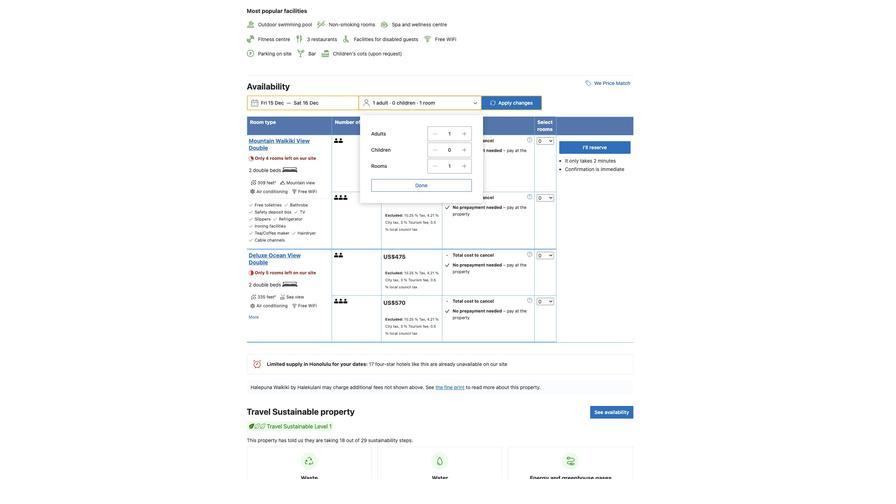 Task type: locate. For each thing, give the bounding box(es) containing it.
0 vertical spatial only
[[255, 156, 265, 161]]

double
[[253, 167, 269, 173], [253, 282, 269, 288]]

air for mountain waikiki view double
[[257, 189, 262, 194]]

view up the only 4 rooms left on our site
[[297, 138, 310, 144]]

property for first more details on meals and payment options icon from the bottom of the page
[[453, 212, 470, 217]]

above.
[[410, 385, 425, 391]]

1 • from the top
[[446, 138, 448, 143]]

1 horizontal spatial ·
[[417, 100, 419, 106]]

sea view
[[287, 295, 304, 300]]

sustainable for level
[[284, 424, 313, 430]]

2 10.25 % tax, 4.21 % city tax, 3 % tourism fee, 0.5 % local council tax from the top
[[386, 214, 439, 232]]

2 vertical spatial excluded:
[[386, 318, 404, 322]]

0 horizontal spatial 0
[[393, 100, 396, 106]]

0 vertical spatial wifi
[[447, 36, 457, 42]]

0 vertical spatial feet²
[[267, 180, 276, 186]]

double up 335
[[253, 282, 269, 288]]

tax, down us$570
[[394, 325, 400, 329]]

left down deluxe ocean view double link
[[285, 270, 292, 276]]

council
[[399, 171, 412, 175], [399, 228, 412, 232], [399, 285, 412, 290], [399, 332, 412, 336]]

guests up adults
[[362, 119, 379, 125]]

air down 335
[[257, 304, 262, 309]]

4 city from the top
[[386, 325, 392, 329]]

0 vertical spatial air
[[257, 189, 262, 194]]

dec right the '15'
[[275, 100, 284, 106]]

rooms right 4
[[270, 156, 284, 161]]

travel sustainable property
[[247, 407, 355, 417]]

double up 4
[[249, 145, 268, 151]]

2 conditioning from the top
[[263, 304, 288, 309]]

only for mountain waikiki view double
[[255, 156, 265, 161]]

room type
[[250, 119, 276, 125]]

0 vertical spatial this
[[421, 362, 429, 368]]

0 horizontal spatial view
[[295, 295, 304, 300]]

1 fee, from the top
[[423, 164, 430, 168]]

apply changes
[[499, 100, 533, 106]]

3 tax, from the top
[[420, 271, 426, 275]]

tourism
[[409, 164, 422, 168], [409, 221, 422, 225], [409, 278, 422, 283], [409, 325, 422, 329]]

2 4.21 from the top
[[428, 214, 435, 218]]

0 horizontal spatial mountain
[[249, 138, 275, 144]]

1 vertical spatial for
[[333, 362, 339, 368]]

takes
[[581, 158, 593, 164]]

10.25 % tax, 4.21 % city tax, 3 % tourism fee, 0.5 % local council tax for us$570
[[386, 318, 439, 336]]

our
[[300, 156, 307, 161], [300, 270, 307, 276], [491, 362, 498, 368]]

air conditioning down 309 feet²
[[257, 189, 288, 194]]

1 air conditioning from the top
[[257, 189, 288, 194]]

deluxe ocean view double link
[[249, 252, 328, 266]]

at
[[516, 148, 519, 153], [516, 205, 519, 210], [516, 263, 519, 268], [516, 309, 519, 314]]

1 vertical spatial double
[[249, 259, 268, 266]]

city down us$453
[[386, 221, 392, 225]]

0 horizontal spatial dec
[[275, 100, 284, 106]]

0 vertical spatial waikiki
[[276, 138, 295, 144]]

4 needed from the top
[[487, 309, 502, 314]]

3 • from the top
[[446, 253, 448, 258]]

total
[[453, 138, 464, 144], [453, 195, 464, 200], [453, 253, 464, 258], [453, 299, 464, 304]]

travel up has
[[267, 424, 282, 430]]

10.25 % tax, 4.21 % city tax, 3 % tourism fee, 0.5 % local council tax up done
[[386, 157, 439, 175]]

local up us$475
[[390, 228, 398, 232]]

1 vertical spatial see
[[595, 410, 604, 416]]

mountain up bathrobe
[[287, 180, 305, 186]]

2 tax from the top
[[413, 228, 418, 232]]

left
[[285, 156, 292, 161], [285, 270, 292, 276]]

travel for travel sustainable property
[[247, 407, 271, 417]]

1 vertical spatial sustainable
[[284, 424, 313, 430]]

1 conditioning from the top
[[263, 189, 288, 194]]

· right children
[[417, 100, 419, 106]]

facilities up the swimming
[[284, 8, 307, 14]]

2 beds from the top
[[270, 282, 281, 288]]

conditioning down 335 feet²
[[263, 304, 288, 309]]

double for deluxe ocean view double
[[253, 282, 269, 288]]

1 vertical spatial free wifi
[[299, 189, 317, 194]]

cost
[[465, 138, 474, 144], [465, 195, 474, 200], [465, 253, 474, 258], [465, 299, 474, 304]]

city
[[386, 164, 392, 168], [386, 221, 392, 225], [386, 278, 392, 283], [386, 325, 392, 329]]

double down deluxe at the left bottom
[[249, 259, 268, 266]]

4 10.25 % tax, 4.21 % city tax, 3 % tourism fee, 0.5 % local council tax from the top
[[386, 318, 439, 336]]

tax for us$453
[[413, 228, 418, 232]]

rooms down select
[[538, 126, 553, 132]]

tax,
[[394, 164, 400, 168], [394, 221, 400, 225], [394, 278, 400, 283], [394, 325, 400, 329]]

2 2 double beds from the top
[[249, 282, 283, 288]]

rooms for only 4 rooms left on our site
[[270, 156, 284, 161]]

beds up 335 feet²
[[270, 282, 281, 288]]

1 vertical spatial left
[[285, 270, 292, 276]]

dec
[[275, 100, 284, 106], [310, 100, 319, 106]]

10.25 up done button
[[405, 157, 414, 161]]

double inside deluxe ocean view double
[[249, 259, 268, 266]]

4 total from the top
[[453, 299, 464, 304]]

slippers
[[255, 217, 271, 222]]

– for first more details on meals and payment options icon from the top
[[504, 148, 506, 153]]

read
[[472, 385, 482, 391]]

2 tax, from the top
[[420, 214, 426, 218]]

1 horizontal spatial mountain
[[287, 180, 305, 186]]

1 only from the top
[[255, 156, 265, 161]]

2 vertical spatial wifi
[[308, 304, 317, 309]]

free wifi down "mountain view"
[[299, 189, 317, 194]]

price
[[603, 80, 615, 86]]

·
[[390, 100, 391, 106], [417, 100, 419, 106]]

tea/coffee maker
[[255, 231, 290, 236]]

0 vertical spatial more details on meals and payment options image
[[528, 252, 533, 257]]

type
[[265, 119, 276, 125]]

conditioning down 309 feet²
[[263, 189, 288, 194]]

3 prepayment from the top
[[460, 263, 486, 268]]

this
[[421, 362, 429, 368], [511, 385, 519, 391]]

this right about
[[511, 385, 519, 391]]

2 cancel from the top
[[480, 195, 494, 200]]

0 vertical spatial 0
[[393, 100, 396, 106]]

council up done button
[[399, 171, 412, 175]]

0 vertical spatial guests
[[403, 36, 419, 42]]

city down us$570
[[386, 325, 392, 329]]

• for 1st more details on meals and payment options image from the bottom of the page
[[446, 299, 448, 304]]

3 – pay at the property from the top
[[453, 263, 527, 275]]

3 down us$570
[[401, 325, 403, 329]]

0 vertical spatial excluded:
[[386, 214, 404, 218]]

dec right 16
[[310, 100, 319, 106]]

0 inside dropdown button
[[393, 100, 396, 106]]

rooms up facilities
[[361, 22, 376, 28]]

4 • from the top
[[446, 299, 448, 304]]

0 vertical spatial left
[[285, 156, 292, 161]]

2 double from the top
[[253, 282, 269, 288]]

more details on meals and payment options image
[[528, 252, 533, 257], [528, 298, 533, 303]]

sustainable up us
[[284, 424, 313, 430]]

travel sustainable level 1
[[267, 424, 332, 430]]

1 at from the top
[[516, 148, 519, 153]]

mountain up 4
[[249, 138, 275, 144]]

excluded: down us$475
[[386, 271, 404, 275]]

0 vertical spatial facilities
[[284, 8, 307, 14]]

1 beds from the top
[[270, 167, 281, 173]]

waikiki
[[276, 138, 295, 144], [274, 385, 290, 391]]

4 tourism from the top
[[409, 325, 422, 329]]

additional
[[350, 385, 373, 391]]

10.25 % tax, 4.21 % city tax, 3 % tourism fee, 0.5 % local council tax for us$453
[[386, 214, 439, 232]]

1
[[373, 100, 375, 106], [420, 100, 422, 106], [449, 131, 451, 137], [449, 163, 451, 169], [330, 424, 332, 430]]

mountain inside mountain waikiki view double
[[249, 138, 275, 144]]

0 vertical spatial 2 double beds
[[249, 167, 283, 173]]

for left your
[[333, 362, 339, 368]]

our down mountain waikiki view double link
[[300, 156, 307, 161]]

• for first more details on meals and payment options icon from the top
[[446, 138, 448, 143]]

1 air from the top
[[257, 189, 262, 194]]

us$570
[[384, 300, 406, 306]]

309 feet²
[[258, 180, 276, 186]]

shown
[[394, 385, 408, 391]]

1 horizontal spatial view
[[306, 180, 315, 186]]

0 vertical spatial centre
[[433, 22, 447, 28]]

double for mountain
[[249, 145, 268, 151]]

3 tax from the top
[[413, 285, 418, 290]]

tax, for us$570
[[394, 325, 400, 329]]

1 horizontal spatial centre
[[433, 22, 447, 28]]

i'll reserve button
[[560, 141, 631, 154]]

1 vertical spatial centre
[[276, 36, 290, 42]]

free wifi down 'sea view'
[[299, 304, 317, 309]]

1 vertical spatial more details on meals and payment options image
[[528, 194, 533, 199]]

we price match button
[[584, 77, 634, 90]]

0 horizontal spatial for
[[333, 362, 339, 368]]

occupancy image
[[335, 139, 339, 143], [344, 195, 348, 200], [339, 253, 344, 258], [344, 299, 348, 304]]

see inside "see availability" button
[[595, 410, 604, 416]]

1 vertical spatial view
[[295, 295, 304, 300]]

1 city from the top
[[386, 164, 392, 168]]

feet² right 309
[[267, 180, 276, 186]]

4 total cost to cancel from the top
[[453, 299, 494, 304]]

centre right wellness
[[433, 22, 447, 28]]

1 horizontal spatial 0
[[448, 147, 452, 153]]

1 no prepayment needed from the top
[[453, 148, 502, 153]]

1 vertical spatial beds
[[270, 282, 281, 288]]

halepuna waikiki by halekulani may charge additional fees not shown above. see the fine print to read more about this property.
[[251, 385, 541, 391]]

1 total cost to cancel from the top
[[453, 138, 494, 144]]

1 vertical spatial facilities
[[270, 224, 286, 229]]

swimming
[[278, 22, 301, 28]]

0 vertical spatial sustainable
[[273, 407, 319, 417]]

wifi
[[447, 36, 457, 42], [308, 189, 317, 194], [308, 304, 317, 309]]

see
[[426, 385, 435, 391], [595, 410, 604, 416]]

city down children
[[386, 164, 392, 168]]

popular
[[262, 8, 283, 14]]

dates:
[[353, 362, 368, 368]]

council up us$570
[[399, 285, 412, 290]]

2 only from the top
[[255, 270, 265, 276]]

2 vertical spatial free wifi
[[299, 304, 317, 309]]

3 tourism from the top
[[409, 278, 422, 283]]

2 double beds for mountain waikiki view double
[[249, 167, 283, 173]]

cable channels
[[255, 238, 285, 243]]

3 10.25 % tax, 4.21 % city tax, 3 % tourism fee, 0.5 % local council tax from the top
[[386, 271, 439, 290]]

free
[[436, 36, 446, 42], [299, 189, 307, 194], [255, 202, 264, 208], [299, 304, 307, 309]]

1 tourism from the top
[[409, 164, 422, 168]]

0 vertical spatial beds
[[270, 167, 281, 173]]

tax, up us$570
[[394, 278, 400, 283]]

2 double beds down 4
[[249, 167, 283, 173]]

free wifi down spa and wellness centre in the top of the page
[[436, 36, 457, 42]]

feet² right 335
[[267, 295, 276, 300]]

double up 309
[[253, 167, 269, 173]]

0 vertical spatial our
[[300, 156, 307, 161]]

view right sea
[[295, 295, 304, 300]]

feet² for deluxe
[[267, 295, 276, 300]]

see right the above.
[[426, 385, 435, 391]]

fitness centre
[[258, 36, 290, 42]]

charge
[[333, 385, 349, 391]]

2 no prepayment needed from the top
[[453, 205, 502, 210]]

view inside mountain waikiki view double
[[297, 138, 310, 144]]

guests down and
[[403, 36, 419, 42]]

(upon
[[369, 51, 382, 57]]

air down 309
[[257, 189, 262, 194]]

1 horizontal spatial for
[[375, 36, 382, 42]]

no
[[453, 148, 459, 153], [453, 205, 459, 210], [453, 263, 459, 268], [453, 309, 459, 314]]

5
[[266, 270, 269, 276]]

council up us$475
[[399, 228, 412, 232]]

waikiki up the only 4 rooms left on our site
[[276, 138, 295, 144]]

maker
[[278, 231, 290, 236]]

3 for us$570
[[401, 325, 403, 329]]

1 vertical spatial only
[[255, 270, 265, 276]]

occupancy image
[[339, 139, 344, 143], [335, 195, 339, 200], [339, 195, 344, 200], [335, 253, 339, 258], [335, 299, 339, 304], [339, 299, 344, 304]]

rooms right "5" on the left
[[270, 270, 284, 276]]

2 • from the top
[[446, 195, 448, 200]]

waikiki for mountain
[[276, 138, 295, 144]]

facilities up tea/coffee maker
[[270, 224, 286, 229]]

0 vertical spatial air conditioning
[[257, 189, 288, 194]]

wifi for deluxe ocean view double
[[308, 304, 317, 309]]

our down deluxe ocean view double link
[[300, 270, 307, 276]]

excluded: down us$570
[[386, 318, 404, 322]]

3 up us$570
[[401, 278, 403, 283]]

1 vertical spatial 2
[[249, 167, 252, 173]]

our for mountain waikiki view double
[[300, 156, 307, 161]]

view
[[306, 180, 315, 186], [295, 295, 304, 300]]

0
[[393, 100, 396, 106], [448, 147, 452, 153]]

air conditioning down 335 feet²
[[257, 304, 288, 309]]

4 10.25 from the top
[[405, 318, 414, 322]]

travel down halepuna at the bottom of the page
[[247, 407, 271, 417]]

to
[[475, 138, 479, 144], [475, 195, 479, 200], [475, 253, 479, 258], [475, 299, 479, 304], [466, 385, 471, 391]]

1 horizontal spatial this
[[511, 385, 519, 391]]

2 tax, from the top
[[394, 221, 400, 225]]

2 for deluxe ocean view double
[[249, 282, 252, 288]]

1 vertical spatial excluded:
[[386, 271, 404, 275]]

the
[[521, 148, 527, 153], [521, 205, 527, 210], [521, 263, 527, 268], [521, 309, 527, 314], [436, 385, 443, 391]]

beds up 309 feet²
[[270, 167, 281, 173]]

view up bathrobe
[[306, 180, 315, 186]]

2 council from the top
[[399, 228, 412, 232]]

this right like
[[421, 362, 429, 368]]

– pay at the property
[[453, 148, 527, 160], [453, 205, 527, 217], [453, 263, 527, 275], [453, 309, 527, 321]]

only left "5" on the left
[[255, 270, 265, 276]]

0 horizontal spatial see
[[426, 385, 435, 391]]

3 down pool
[[307, 36, 310, 42]]

335 feet²
[[258, 295, 276, 300]]

1 horizontal spatial dec
[[310, 100, 319, 106]]

0 vertical spatial see
[[426, 385, 435, 391]]

about
[[497, 385, 510, 391]]

double inside mountain waikiki view double
[[249, 145, 268, 151]]

site down fitness centre
[[284, 51, 292, 57]]

city for us$570
[[386, 325, 392, 329]]

deluxe
[[249, 252, 268, 259]]

1 double from the top
[[253, 167, 269, 173]]

tax, for us$475
[[394, 278, 400, 283]]

1 council from the top
[[399, 171, 412, 175]]

halepuna
[[251, 385, 272, 391]]

2 tourism from the top
[[409, 221, 422, 225]]

2 more details on meals and payment options image from the top
[[528, 194, 533, 199]]

2 double beds down "5" on the left
[[249, 282, 283, 288]]

4 – pay at the property from the top
[[453, 309, 527, 321]]

1 vertical spatial 0
[[448, 147, 452, 153]]

1 cost from the top
[[465, 138, 474, 144]]

0 vertical spatial double
[[253, 167, 269, 173]]

more details on meals and payment options image
[[528, 138, 533, 142], [528, 194, 533, 199]]

4 fee, from the top
[[423, 325, 430, 329]]

2 – pay at the property from the top
[[453, 205, 527, 217]]

excluded: down us$453
[[386, 214, 404, 218]]

10.25 down us$475
[[405, 271, 414, 275]]

4 cost from the top
[[465, 299, 474, 304]]

outdoor
[[258, 22, 277, 28]]

conditioning for waikiki
[[263, 189, 288, 194]]

double for mountain waikiki view double
[[253, 167, 269, 173]]

29
[[361, 438, 367, 444]]

tax, down us$453
[[394, 221, 400, 225]]

0 horizontal spatial ·
[[390, 100, 391, 106]]

2 city from the top
[[386, 221, 392, 225]]

ironing facilities
[[255, 224, 286, 229]]

rooms
[[361, 22, 376, 28], [538, 126, 553, 132], [270, 156, 284, 161], [270, 270, 284, 276]]

1 2 double beds from the top
[[249, 167, 283, 173]]

0 vertical spatial double
[[249, 145, 268, 151]]

2 dec from the left
[[310, 100, 319, 106]]

2 0.5 from the top
[[431, 221, 436, 225]]

1 vertical spatial our
[[300, 270, 307, 276]]

1 vertical spatial travel
[[267, 424, 282, 430]]

3 excluded: from the top
[[386, 318, 404, 322]]

0 vertical spatial view
[[297, 138, 310, 144]]

– pay at the property for second more details on meals and payment options image from the bottom of the page
[[453, 263, 527, 275]]

1 cancel from the top
[[480, 138, 494, 144]]

property for first more details on meals and payment options icon from the top
[[453, 155, 470, 160]]

needed for 1st more details on meals and payment options image from the bottom of the page
[[487, 309, 502, 314]]

of left 29
[[355, 438, 360, 444]]

only 4 rooms left on our site
[[255, 156, 316, 161]]

local for us$453
[[390, 228, 398, 232]]

are left already
[[431, 362, 438, 368]]

free down 'sea view'
[[299, 304, 307, 309]]

3 council from the top
[[399, 285, 412, 290]]

3 – from the top
[[504, 263, 506, 268]]

most
[[247, 8, 261, 14]]

1 horizontal spatial see
[[595, 410, 604, 416]]

local down children
[[390, 171, 398, 175]]

see left the availability
[[595, 410, 604, 416]]

rooms for only 5 rooms left on our site
[[270, 270, 284, 276]]

1 vertical spatial more details on meals and payment options image
[[528, 298, 533, 303]]

excluded: for us$570
[[386, 318, 404, 322]]

1 more details on meals and payment options image from the top
[[528, 138, 533, 142]]

wifi for mountain waikiki view double
[[308, 189, 317, 194]]

tax
[[413, 171, 418, 175], [413, 228, 418, 232], [413, 285, 418, 290], [413, 332, 418, 336]]

3 10.25 from the top
[[405, 271, 414, 275]]

2 for mountain waikiki view double
[[249, 167, 252, 173]]

3 down us$453
[[401, 221, 403, 225]]

0 vertical spatial travel
[[247, 407, 271, 417]]

3 tax, from the top
[[394, 278, 400, 283]]

deposit
[[269, 209, 283, 215]]

10.25 % tax, 4.21 % city tax, 3 % tourism fee, 0.5 % local council tax down us$453
[[386, 214, 439, 232]]

disabled
[[383, 36, 402, 42]]

0 vertical spatial conditioning
[[263, 189, 288, 194]]

1 horizontal spatial are
[[431, 362, 438, 368]]

–
[[504, 148, 506, 153], [504, 205, 506, 210], [504, 263, 506, 268], [504, 309, 506, 314]]

0.5 for us$570
[[431, 325, 436, 329]]

0 vertical spatial more details on meals and payment options image
[[528, 138, 533, 142]]

1 vertical spatial view
[[288, 252, 301, 259]]

3 for us$475
[[401, 278, 403, 283]]

4 no prepayment needed from the top
[[453, 309, 502, 314]]

left down mountain waikiki view double link
[[285, 156, 292, 161]]

1 0.5 from the top
[[431, 164, 436, 168]]

2 air conditioning from the top
[[257, 304, 288, 309]]

local down us$570
[[390, 332, 398, 336]]

excluded: for us$453
[[386, 214, 404, 218]]

needed for first more details on meals and payment options icon from the bottom of the page
[[487, 205, 502, 210]]

like
[[412, 362, 420, 368]]

of right number
[[356, 119, 361, 125]]

2
[[594, 158, 597, 164], [249, 167, 252, 173], [249, 282, 252, 288]]

1 – pay at the property from the top
[[453, 148, 527, 160]]

the fine print link
[[436, 385, 465, 391]]

3 total from the top
[[453, 253, 464, 258]]

2 double beds for deluxe ocean view double
[[249, 282, 283, 288]]

10.25 % tax, 4.21 % city tax, 3 % tourism fee, 0.5 % local council tax down us$570
[[386, 318, 439, 336]]

property for 1st more details on meals and payment options image from the bottom of the page
[[453, 316, 470, 321]]

city up us$570
[[386, 278, 392, 283]]

property.
[[521, 385, 541, 391]]

10.25 down us$570
[[405, 318, 414, 322]]

0 horizontal spatial centre
[[276, 36, 290, 42]]

fitness
[[258, 36, 275, 42]]

free wifi for mountain waikiki view double
[[299, 189, 317, 194]]

– for second more details on meals and payment options image from the bottom of the page
[[504, 263, 506, 268]]

3 local from the top
[[390, 285, 398, 290]]

1 horizontal spatial guests
[[403, 36, 419, 42]]

1 vertical spatial air
[[257, 304, 262, 309]]

restaurants
[[312, 36, 337, 42]]

facilities
[[354, 36, 374, 42]]

availability
[[605, 410, 630, 416]]

1 vertical spatial this
[[511, 385, 519, 391]]

centre down outdoor swimming pool
[[276, 36, 290, 42]]

match
[[617, 80, 631, 86]]

1 vertical spatial are
[[316, 438, 323, 444]]

1 prepayment from the top
[[460, 148, 486, 153]]

waikiki inside mountain waikiki view double
[[276, 138, 295, 144]]

2 cost from the top
[[465, 195, 474, 200]]

4 tax from the top
[[413, 332, 418, 336]]

1 vertical spatial mountain
[[287, 180, 305, 186]]

1 excluded: from the top
[[386, 214, 404, 218]]

view inside deluxe ocean view double
[[288, 252, 301, 259]]

excluded: for us$475
[[386, 271, 404, 275]]

3 no from the top
[[453, 263, 459, 268]]

0 vertical spatial 2
[[594, 158, 597, 164]]

unavailable
[[457, 362, 482, 368]]

select
[[538, 119, 553, 125]]

site up "mountain view"
[[308, 156, 316, 161]]

1 vertical spatial 2 double beds
[[249, 282, 283, 288]]

1 vertical spatial wifi
[[308, 189, 317, 194]]

our up more
[[491, 362, 498, 368]]

are right they
[[316, 438, 323, 444]]

1 vertical spatial guests
[[362, 119, 379, 125]]

for left disabled
[[375, 36, 382, 42]]

needed for first more details on meals and payment options icon from the top
[[487, 148, 502, 153]]

4.21 for us$453
[[428, 214, 435, 218]]

1 vertical spatial waikiki
[[274, 385, 290, 391]]

2 needed from the top
[[487, 205, 502, 210]]

0 vertical spatial view
[[306, 180, 315, 186]]

1 vertical spatial conditioning
[[263, 304, 288, 309]]

of
[[356, 119, 361, 125], [355, 438, 360, 444]]

· right adult
[[390, 100, 391, 106]]

2 double beds
[[249, 167, 283, 173], [249, 282, 283, 288]]

2 vertical spatial 2
[[249, 282, 252, 288]]

%
[[415, 157, 418, 161], [436, 157, 439, 161], [404, 164, 408, 168], [386, 171, 389, 175], [415, 214, 418, 218], [436, 214, 439, 218], [404, 221, 408, 225], [386, 228, 389, 232], [415, 271, 418, 275], [436, 271, 439, 275], [404, 278, 408, 283], [386, 285, 389, 290], [415, 318, 418, 322], [436, 318, 439, 322], [404, 325, 408, 329], [386, 332, 389, 336]]

view for mountain waikiki view double
[[306, 180, 315, 186]]

4 council from the top
[[399, 332, 412, 336]]

3 needed from the top
[[487, 263, 502, 268]]

free wifi for deluxe ocean view double
[[299, 304, 317, 309]]

2 10.25 from the top
[[405, 214, 414, 218]]

sustainable up travel sustainable level 1
[[273, 407, 319, 417]]

only left 4
[[255, 156, 265, 161]]

mountain
[[249, 138, 275, 144], [287, 180, 305, 186]]

1 vertical spatial double
[[253, 282, 269, 288]]

view right ocean
[[288, 252, 301, 259]]

1 · from the left
[[390, 100, 391, 106]]

18
[[340, 438, 345, 444]]

10.25 % tax, 4.21 % city tax, 3 % tourism fee, 0.5 % local council tax up us$570
[[386, 271, 439, 290]]

0 vertical spatial mountain
[[249, 138, 275, 144]]

1 vertical spatial air conditioning
[[257, 304, 288, 309]]

1 vertical spatial feet²
[[267, 295, 276, 300]]

0 horizontal spatial this
[[421, 362, 429, 368]]

4 no from the top
[[453, 309, 459, 314]]

10.25 down us$453
[[405, 214, 414, 218]]



Task type: describe. For each thing, give the bounding box(es) containing it.
4
[[266, 156, 269, 161]]

and
[[402, 22, 411, 28]]

0.5 for us$475
[[431, 278, 436, 283]]

10.25 for us$475
[[405, 271, 414, 275]]

3 no prepayment needed from the top
[[453, 263, 502, 268]]

0 vertical spatial free wifi
[[436, 36, 457, 42]]

i'll reserve
[[583, 145, 607, 151]]

4.21 for us$570
[[428, 318, 435, 322]]

2 no from the top
[[453, 205, 459, 210]]

1 10.25 % tax, 4.21 % city tax, 3 % tourism fee, 0.5 % local council tax from the top
[[386, 157, 439, 175]]

tourism for us$570
[[409, 325, 422, 329]]

– pay at the property for first more details on meals and payment options icon from the top
[[453, 148, 527, 160]]

4 cancel from the top
[[480, 299, 494, 304]]

cable
[[255, 238, 266, 243]]

site up about
[[500, 362, 508, 368]]

10.25 % tax, 4.21 % city tax, 3 % tourism fee, 0.5 % local council tax for us$475
[[386, 271, 439, 290]]

non-smoking rooms
[[329, 22, 376, 28]]

1 no from the top
[[453, 148, 459, 153]]

309
[[258, 180, 266, 186]]

box
[[285, 209, 292, 215]]

level
[[315, 424, 328, 430]]

done
[[416, 183, 428, 189]]

local for us$570
[[390, 332, 398, 336]]

toiletries
[[265, 202, 282, 208]]

0.5 for us$453
[[431, 221, 436, 225]]

0 horizontal spatial guests
[[362, 119, 379, 125]]

air for deluxe ocean view double
[[257, 304, 262, 309]]

smoking
[[341, 22, 360, 28]]

on right "unavailable"
[[484, 362, 489, 368]]

4 prepayment from the top
[[460, 309, 486, 314]]

only
[[570, 158, 579, 164]]

2 at from the top
[[516, 205, 519, 210]]

done button
[[372, 179, 472, 192]]

on down mountain waikiki view double link
[[293, 156, 299, 161]]

waikiki for halepuna
[[274, 385, 290, 391]]

rooms inside select rooms
[[538, 126, 553, 132]]

mountain waikiki view double
[[249, 138, 310, 151]]

– for first more details on meals and payment options icon from the bottom of the page
[[504, 205, 506, 210]]

has
[[279, 438, 287, 444]]

parking
[[258, 51, 275, 57]]

rooms
[[372, 163, 388, 169]]

number of guests
[[335, 119, 379, 125]]

sustainable for property
[[273, 407, 319, 417]]

1 tax from the top
[[413, 171, 418, 175]]

halekulani
[[298, 385, 321, 391]]

it
[[566, 158, 569, 164]]

select rooms
[[538, 119, 553, 132]]

2 total cost to cancel from the top
[[453, 195, 494, 200]]

adult
[[377, 100, 389, 106]]

city for us$475
[[386, 278, 392, 283]]

2 vertical spatial our
[[491, 362, 498, 368]]

10.25 for us$453
[[405, 214, 414, 218]]

only for deluxe ocean view double
[[255, 270, 265, 276]]

adults
[[372, 131, 386, 137]]

tax, for us$475
[[420, 271, 426, 275]]

fee, for us$570
[[423, 325, 430, 329]]

2 more details on meals and payment options image from the top
[[528, 298, 533, 303]]

mountain for mountain view
[[287, 180, 305, 186]]

tourism for us$475
[[409, 278, 422, 283]]

bathrobe
[[290, 202, 308, 208]]

1 total from the top
[[453, 138, 464, 144]]

left for waikiki
[[285, 156, 292, 161]]

city for us$453
[[386, 221, 392, 225]]

spa
[[392, 22, 401, 28]]

2 · from the left
[[417, 100, 419, 106]]

local for us$475
[[390, 285, 398, 290]]

four-
[[376, 362, 387, 368]]

fee, for us$453
[[423, 221, 430, 225]]

wellness
[[412, 22, 432, 28]]

beds for ocean
[[270, 282, 281, 288]]

3 right rooms
[[401, 164, 403, 168]]

only 5 rooms left on our site
[[255, 270, 316, 276]]

fee, for us$475
[[423, 278, 430, 283]]

air conditioning for mountain waikiki view double
[[257, 189, 288, 194]]

0 vertical spatial are
[[431, 362, 438, 368]]

335
[[258, 295, 266, 300]]

children
[[397, 100, 416, 106]]

– pay at the property for first more details on meals and payment options icon from the bottom of the page
[[453, 205, 527, 217]]

pool
[[302, 22, 312, 28]]

3 total cost to cancel from the top
[[453, 253, 494, 258]]

free down "mountain view"
[[299, 189, 307, 194]]

tax, for us$453
[[394, 221, 400, 225]]

1 4.21 from the top
[[428, 157, 435, 161]]

feet² for mountain
[[267, 180, 276, 186]]

fine
[[445, 385, 453, 391]]

3 for us$453
[[401, 221, 403, 225]]

3 pay from the top
[[507, 263, 514, 268]]

on right parking
[[277, 51, 282, 57]]

travel for travel sustainable level 1
[[267, 424, 282, 430]]

view for deluxe ocean view double
[[288, 252, 301, 259]]

bar
[[309, 51, 316, 57]]

us
[[298, 438, 304, 444]]

most popular facilities
[[247, 8, 307, 14]]

2 pay from the top
[[507, 205, 514, 210]]

1 tax, from the top
[[394, 164, 400, 168]]

– for 1st more details on meals and payment options image from the bottom of the page
[[504, 309, 506, 314]]

tv
[[300, 209, 305, 215]]

supply
[[286, 362, 303, 368]]

air conditioning for deluxe ocean view double
[[257, 304, 288, 309]]

1 adult · 0 children · 1 room button
[[360, 96, 481, 110]]

council for us$570
[[399, 332, 412, 336]]

council for us$475
[[399, 285, 412, 290]]

sustainability
[[369, 438, 398, 444]]

free toiletries
[[255, 202, 282, 208]]

more
[[484, 385, 495, 391]]

council for us$453
[[399, 228, 412, 232]]

in
[[304, 362, 308, 368]]

safety
[[255, 209, 268, 215]]

4 at from the top
[[516, 309, 519, 314]]

1 dec from the left
[[275, 100, 284, 106]]

view for mountain waikiki view double
[[297, 138, 310, 144]]

3 cost from the top
[[465, 253, 474, 258]]

tourism for us$453
[[409, 221, 422, 225]]

3 at from the top
[[516, 263, 519, 268]]

out
[[347, 438, 354, 444]]

tax for us$570
[[413, 332, 418, 336]]

rooms for non-smoking rooms
[[361, 22, 376, 28]]

limited supply in honolulu for your dates: 17 four-star hotels like this are already unavailable on our site
[[267, 362, 508, 368]]

site down deluxe ocean view double link
[[308, 270, 316, 276]]

0 vertical spatial of
[[356, 119, 361, 125]]

us$475
[[384, 254, 406, 260]]

2 prepayment from the top
[[460, 205, 486, 210]]

1 10.25 from the top
[[405, 157, 414, 161]]

availability
[[247, 82, 290, 91]]

tax, for us$453
[[420, 214, 426, 218]]

mountain for mountain waikiki view double
[[249, 138, 275, 144]]

• for second more details on meals and payment options image from the bottom of the page
[[446, 253, 448, 258]]

beds for waikiki
[[270, 167, 281, 173]]

already
[[439, 362, 456, 368]]

10.25 for us$570
[[405, 318, 414, 322]]

double for deluxe
[[249, 259, 268, 266]]

see availability
[[595, 410, 630, 416]]

children's
[[333, 51, 356, 57]]

mountain view
[[287, 180, 315, 186]]

1 pay from the top
[[507, 148, 514, 153]]

ocean
[[269, 252, 286, 259]]

1 local from the top
[[390, 171, 398, 175]]

us$453
[[384, 196, 406, 202]]

immediate
[[601, 166, 625, 172]]

taking
[[325, 438, 339, 444]]

16
[[303, 100, 309, 106]]

tax for us$475
[[413, 285, 418, 290]]

deluxe ocean view double
[[249, 252, 301, 266]]

room
[[423, 100, 436, 106]]

is
[[596, 166, 600, 172]]

we price match
[[595, 80, 631, 86]]

0 vertical spatial for
[[375, 36, 382, 42]]

17
[[369, 362, 374, 368]]

honolulu
[[310, 362, 331, 368]]

1 tax, from the top
[[420, 157, 426, 161]]

outdoor swimming pool
[[258, 22, 312, 28]]

4 pay from the top
[[507, 309, 514, 314]]

3 cancel from the top
[[480, 253, 494, 258]]

0 horizontal spatial are
[[316, 438, 323, 444]]

steps.
[[400, 438, 413, 444]]

free down spa and wellness centre in the top of the page
[[436, 36, 446, 42]]

property for second more details on meals and payment options image from the bottom of the page
[[453, 269, 470, 275]]

conditioning for ocean
[[263, 304, 288, 309]]

left for ocean
[[285, 270, 292, 276]]

limited
[[267, 362, 285, 368]]

4.21 for us$475
[[428, 271, 435, 275]]

tax, for us$570
[[420, 318, 426, 322]]

free up safety
[[255, 202, 264, 208]]

parking on site
[[258, 51, 292, 57]]

fri
[[261, 100, 267, 106]]

• for first more details on meals and payment options icon from the bottom of the page
[[446, 195, 448, 200]]

channels
[[267, 238, 285, 243]]

– pay at the property for 1st more details on meals and payment options image from the bottom of the page
[[453, 309, 527, 321]]

star
[[387, 362, 396, 368]]

they
[[305, 438, 315, 444]]

cots
[[357, 51, 367, 57]]

our for deluxe ocean view double
[[300, 270, 307, 276]]

2 inside 'it only takes 2 minutes confirmation is immediate'
[[594, 158, 597, 164]]

facilities for disabled guests
[[354, 36, 419, 42]]

it only takes 2 minutes confirmation is immediate
[[566, 158, 625, 172]]

refrigerator
[[279, 217, 303, 222]]

hairdryer
[[298, 231, 316, 236]]

3 restaurants
[[307, 36, 337, 42]]

spa and wellness centre
[[392, 22, 447, 28]]

1 vertical spatial of
[[355, 438, 360, 444]]

on down deluxe ocean view double link
[[293, 270, 299, 276]]

needed for second more details on meals and payment options image from the bottom of the page
[[487, 263, 502, 268]]

safety deposit box
[[255, 209, 292, 215]]

1 more details on meals and payment options image from the top
[[528, 252, 533, 257]]

2 total from the top
[[453, 195, 464, 200]]

view for deluxe ocean view double
[[295, 295, 304, 300]]



Task type: vqa. For each thing, say whether or not it's contained in the screenshot.
Very corresponding to $3,036
no



